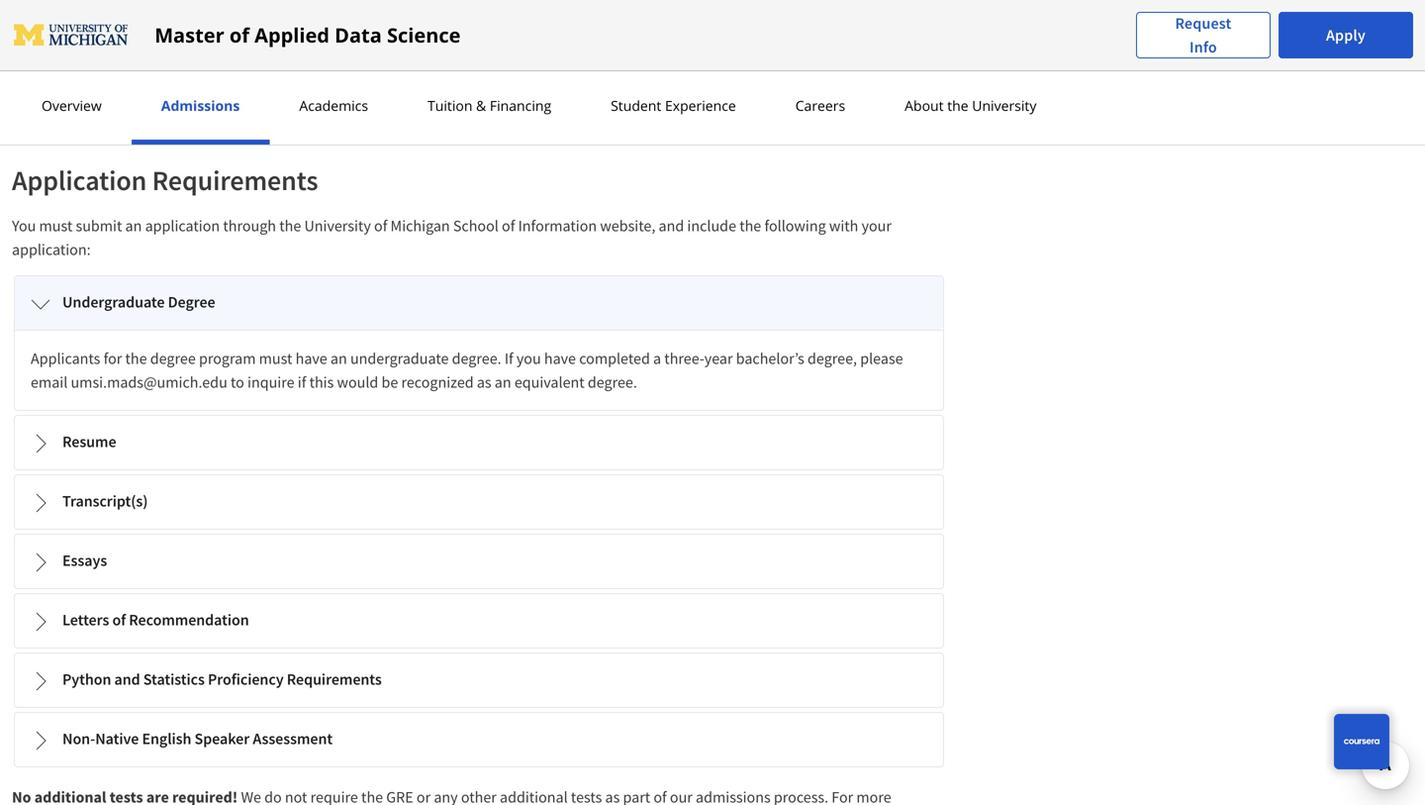Task type: locate. For each thing, give the bounding box(es) containing it.
speaker
[[195, 729, 250, 749]]

close for march
[[255, 18, 288, 37]]

0 vertical spatial applications
[[174, 18, 252, 37]]

classes
[[380, 18, 426, 37], [349, 79, 394, 98]]

begin
[[429, 18, 465, 37], [398, 79, 434, 98]]

letters
[[62, 610, 109, 630]]

term: right spring/summer
[[135, 18, 170, 37]]

0 vertical spatial must
[[39, 216, 73, 236]]

0 vertical spatial begin
[[429, 18, 465, 37]]

master
[[155, 21, 224, 49]]

term: right winter
[[76, 79, 111, 98]]

2 vertical spatial an
[[495, 372, 512, 392]]

term:
[[135, 18, 170, 37], [76, 79, 111, 98]]

student experience
[[611, 96, 736, 115]]

1 horizontal spatial an
[[331, 349, 347, 368]]

winter
[[30, 79, 73, 98]]

0 vertical spatial term:
[[135, 18, 170, 37]]

1 have from the left
[[296, 349, 328, 368]]

applications down master
[[115, 79, 193, 98]]

admissions
[[161, 96, 240, 115]]

0 vertical spatial requirements
[[152, 163, 318, 198]]

1 vertical spatial applications
[[115, 79, 193, 98]]

1 vertical spatial term:
[[76, 79, 111, 98]]

the right through
[[279, 216, 301, 236]]

an right submit
[[125, 216, 142, 236]]

python and statistics proficiency requirements
[[62, 669, 382, 689]]

following
[[765, 216, 826, 236]]

classes right march at the top left
[[380, 18, 426, 37]]

apply
[[1327, 25, 1367, 45]]

school
[[453, 216, 499, 236]]

0 horizontal spatial degree.
[[452, 349, 502, 368]]

2 horizontal spatial an
[[495, 372, 512, 392]]

university of michigan image
[[12, 19, 131, 51]]

list containing spring/summer term: applications close in march and classes begin in may.
[[20, 17, 947, 99]]

1 vertical spatial must
[[259, 349, 293, 368]]

university right about on the right of page
[[973, 96, 1037, 115]]

apply button
[[1279, 12, 1414, 58]]

must up application:
[[39, 216, 73, 236]]

have up equivalent
[[545, 349, 576, 368]]

of right the school
[[502, 216, 515, 236]]

0 horizontal spatial have
[[296, 349, 328, 368]]

degree
[[150, 349, 196, 368]]

close for november
[[197, 79, 229, 98]]

must inside applicants for the degree program must have an undergraduate degree. if you have completed a three-year bachelor's degree, please email umsi.mads@umich.edu to inquire if this would be recognized as an equivalent degree.
[[259, 349, 293, 368]]

begin down science
[[398, 79, 434, 98]]

1 vertical spatial classes
[[349, 79, 394, 98]]

begin left 'may.'
[[429, 18, 465, 37]]

degree. up as
[[452, 349, 502, 368]]

applicants for the degree program must have an undergraduate degree. if you have completed a three-year bachelor's degree, please email umsi.mads@umich.edu to inquire if this would be recognized as an equivalent degree.
[[31, 349, 904, 392]]

through
[[223, 216, 276, 236]]

degree. down completed
[[588, 372, 638, 392]]

must
[[39, 216, 73, 236], [259, 349, 293, 368]]

must up 'inquire'
[[259, 349, 293, 368]]

the right for
[[125, 349, 147, 368]]

requirements up through
[[152, 163, 318, 198]]

1 horizontal spatial degree.
[[588, 372, 638, 392]]

academics
[[299, 96, 368, 115]]

inquire
[[248, 372, 295, 392]]

spring/summer
[[30, 18, 132, 37]]

1 vertical spatial requirements
[[287, 669, 382, 689]]

and right python
[[114, 669, 140, 689]]

classes for november
[[349, 79, 394, 98]]

spring/summer term: applications close in march and classes begin in may. list item
[[30, 17, 947, 38]]

you
[[517, 349, 541, 368]]

0 horizontal spatial an
[[125, 216, 142, 236]]

undergraduate
[[62, 292, 165, 312]]

1 horizontal spatial university
[[973, 96, 1037, 115]]

essays button
[[15, 535, 944, 588]]

close left march at the top left
[[255, 18, 288, 37]]

requirements up assessment
[[287, 669, 382, 689]]

request info
[[1176, 13, 1232, 57]]

1 vertical spatial close
[[197, 79, 229, 98]]

an up this
[[331, 349, 347, 368]]

classes down the data
[[349, 79, 394, 98]]

1 vertical spatial university
[[304, 216, 371, 236]]

in left the january.
[[437, 79, 449, 98]]

0 vertical spatial degree.
[[452, 349, 502, 368]]

submit
[[76, 216, 122, 236]]

have up "if"
[[296, 349, 328, 368]]

1 horizontal spatial term:
[[135, 18, 170, 37]]

may.
[[484, 18, 515, 37]]

begin for may.
[[429, 18, 465, 37]]

0 horizontal spatial must
[[39, 216, 73, 236]]

statistics
[[143, 669, 205, 689]]

university inside you must submit an application through the university of michigan school of information website, and include the following with your application:
[[304, 216, 371, 236]]

about
[[905, 96, 944, 115]]

of right letters
[[112, 610, 126, 630]]

degree.
[[452, 349, 502, 368], [588, 372, 638, 392]]

application
[[145, 216, 220, 236]]

winter term: applications close in november and classes begin in january. list item
[[30, 78, 947, 99]]

recognized
[[402, 372, 474, 392]]

0 horizontal spatial term:
[[76, 79, 111, 98]]

applied
[[255, 21, 330, 49]]

undergraduate
[[350, 349, 449, 368]]

university left michigan
[[304, 216, 371, 236]]

program
[[199, 349, 256, 368]]

you
[[12, 216, 36, 236]]

assessment
[[253, 729, 333, 749]]

applications for winter
[[115, 79, 193, 98]]

close
[[255, 18, 288, 37], [197, 79, 229, 98]]

2 have from the left
[[545, 349, 576, 368]]

bachelor's
[[736, 349, 805, 368]]

1 horizontal spatial have
[[545, 349, 576, 368]]

the right include
[[740, 216, 762, 236]]

and
[[352, 18, 377, 37], [321, 79, 345, 98], [659, 216, 684, 236], [114, 669, 140, 689]]

1 vertical spatial an
[[331, 349, 347, 368]]

1 horizontal spatial close
[[255, 18, 288, 37]]

begin for january.
[[398, 79, 434, 98]]

letters of recommendation
[[62, 610, 249, 630]]

university
[[973, 96, 1037, 115], [304, 216, 371, 236]]

0 vertical spatial an
[[125, 216, 142, 236]]

1 horizontal spatial must
[[259, 349, 293, 368]]

0 vertical spatial classes
[[380, 18, 426, 37]]

you must submit an application through the university of michigan school of information website, and include the following with your application:
[[12, 216, 892, 259]]

spring/summer term: applications close in march and classes begin in may.
[[30, 18, 515, 37]]

your
[[862, 216, 892, 236]]

0 horizontal spatial close
[[197, 79, 229, 98]]

must inside you must submit an application through the university of michigan school of information website, and include the following with your application:
[[39, 216, 73, 236]]

close down master
[[197, 79, 229, 98]]

letters of recommendation button
[[15, 594, 944, 648]]

about the university link
[[899, 96, 1043, 115]]

applications up admissions link
[[174, 18, 252, 37]]

to
[[231, 372, 244, 392]]

0 vertical spatial close
[[255, 18, 288, 37]]

0 horizontal spatial university
[[304, 216, 371, 236]]

python and statistics proficiency requirements button
[[15, 654, 944, 707]]

the
[[948, 96, 969, 115], [279, 216, 301, 236], [740, 216, 762, 236], [125, 349, 147, 368]]

financing
[[490, 96, 552, 115]]

1 vertical spatial begin
[[398, 79, 434, 98]]

information
[[518, 216, 597, 236]]

in
[[292, 18, 304, 37], [469, 18, 481, 37], [233, 79, 245, 98], [437, 79, 449, 98]]

in left november
[[233, 79, 245, 98]]

list
[[20, 17, 947, 99]]

have
[[296, 349, 328, 368], [545, 349, 576, 368]]

and left include
[[659, 216, 684, 236]]

degree
[[168, 292, 215, 312]]

an right as
[[495, 372, 512, 392]]

applications
[[174, 18, 252, 37], [115, 79, 193, 98]]



Task type: describe. For each thing, give the bounding box(es) containing it.
of right master
[[230, 21, 250, 49]]

application
[[12, 163, 147, 198]]

careers link
[[790, 96, 852, 115]]

about the university
[[905, 96, 1037, 115]]

would
[[337, 372, 379, 392]]

applications for spring/summer
[[174, 18, 252, 37]]

if
[[298, 372, 306, 392]]

term: for spring/summer
[[135, 18, 170, 37]]

application:
[[12, 240, 91, 259]]

transcript(s) button
[[15, 475, 944, 529]]

0 vertical spatial university
[[973, 96, 1037, 115]]

resume
[[62, 432, 116, 452]]

in left march at the top left
[[292, 18, 304, 37]]

be
[[382, 372, 398, 392]]

tuition
[[428, 96, 473, 115]]

email
[[31, 372, 68, 392]]

requirements inside 'dropdown button'
[[287, 669, 382, 689]]

of left michigan
[[374, 216, 388, 236]]

term: for winter
[[76, 79, 111, 98]]

undergraduate degree
[[62, 292, 215, 312]]

master of applied data science
[[155, 21, 461, 49]]

proficiency
[[208, 669, 284, 689]]

for
[[104, 349, 122, 368]]

completed
[[579, 349, 650, 368]]

and inside you must submit an application through the university of michigan school of information website, and include the following with your application:
[[659, 216, 684, 236]]

umsi.mads@umich.edu
[[71, 372, 228, 392]]

michigan
[[391, 216, 450, 236]]

degree,
[[808, 349, 858, 368]]

transcript(s)
[[62, 491, 148, 511]]

the right about on the right of page
[[948, 96, 969, 115]]

&
[[476, 96, 486, 115]]

please
[[861, 349, 904, 368]]

student
[[611, 96, 662, 115]]

english
[[142, 729, 191, 749]]

admissions link
[[155, 96, 246, 115]]

website,
[[600, 216, 656, 236]]

request info button
[[1137, 11, 1271, 59]]

resume button
[[15, 416, 944, 469]]

1 vertical spatial degree.
[[588, 372, 638, 392]]

recommendation
[[129, 610, 249, 630]]

classes for march
[[380, 18, 426, 37]]

request
[[1176, 13, 1232, 33]]

march
[[307, 18, 348, 37]]

november
[[249, 79, 317, 98]]

with
[[830, 216, 859, 236]]

in left 'may.'
[[469, 18, 481, 37]]

and right march at the top left
[[352, 18, 377, 37]]

the inside applicants for the degree program must have an undergraduate degree. if you have completed a three-year bachelor's degree, please email umsi.mads@umich.edu to inquire if this would be recognized as an equivalent degree.
[[125, 349, 147, 368]]

experience
[[665, 96, 736, 115]]

overview link
[[36, 96, 108, 115]]

python
[[62, 669, 111, 689]]

an inside you must submit an application through the university of michigan school of information website, and include the following with your application:
[[125, 216, 142, 236]]

science
[[387, 21, 461, 49]]

application requirements
[[12, 163, 318, 198]]

as
[[477, 372, 492, 392]]

non-
[[62, 729, 95, 749]]

equivalent
[[515, 372, 585, 392]]

applicants
[[31, 349, 100, 368]]

info
[[1190, 37, 1218, 57]]

undergraduate degree button
[[15, 276, 944, 330]]

january.
[[453, 79, 506, 98]]

of inside dropdown button
[[112, 610, 126, 630]]

include
[[688, 216, 737, 236]]

non-native english speaker assessment button
[[15, 713, 944, 766]]

and inside 'dropdown button'
[[114, 669, 140, 689]]

overview
[[42, 96, 102, 115]]

winter term: applications close in november and classes begin in january.
[[30, 79, 506, 98]]

academics link
[[293, 96, 374, 115]]

and right november
[[321, 79, 345, 98]]

this
[[310, 372, 334, 392]]

careers
[[796, 96, 846, 115]]

tuition & financing link
[[422, 96, 558, 115]]

tuition & financing
[[428, 96, 552, 115]]

a
[[654, 349, 662, 368]]

three-
[[665, 349, 705, 368]]

native
[[95, 729, 139, 749]]

non-native english speaker assessment
[[62, 729, 333, 749]]

year
[[705, 349, 733, 368]]

student experience link
[[605, 96, 742, 115]]

data
[[335, 21, 382, 49]]

essays
[[62, 551, 107, 570]]



Task type: vqa. For each thing, say whether or not it's contained in the screenshot.
list containing Spring/Summer term: applications close in March and classes begin in May.
yes



